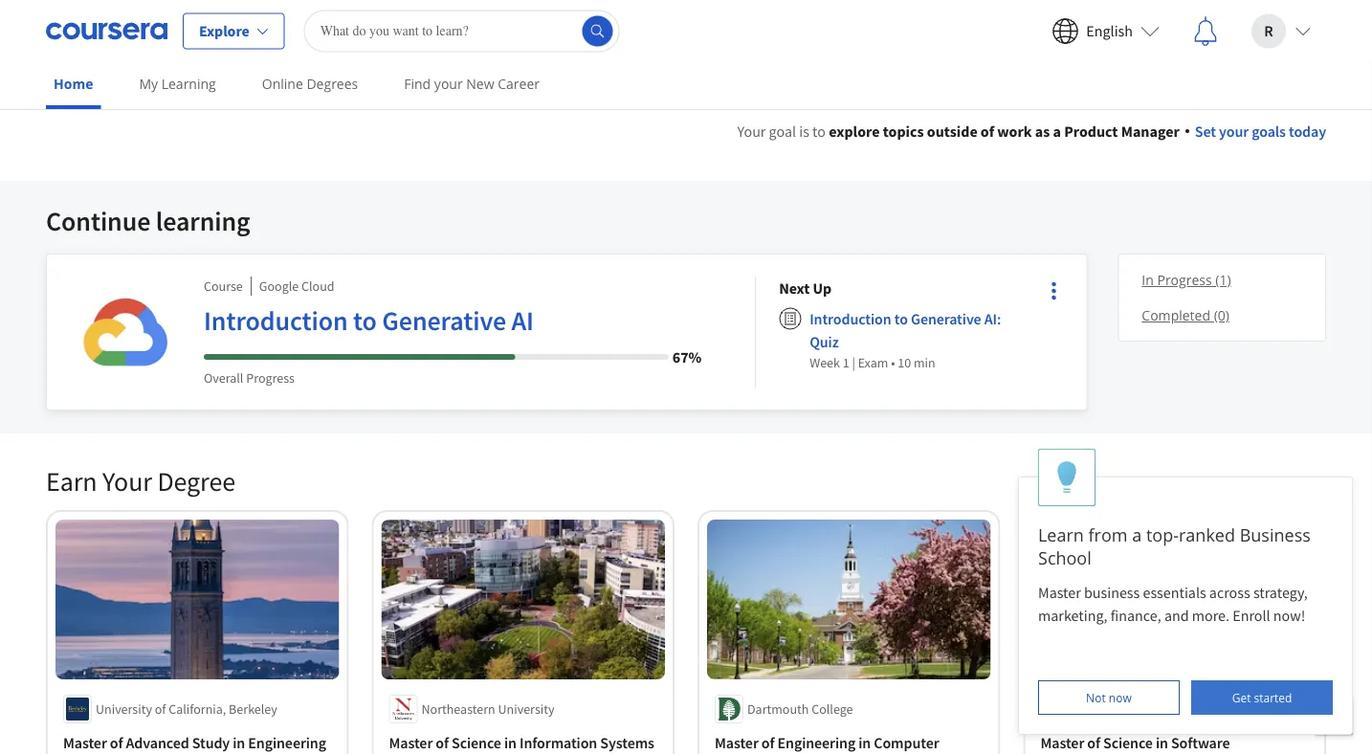 Task type: locate. For each thing, give the bounding box(es) containing it.
product
[[1065, 122, 1119, 141]]

northeastern
[[422, 700, 496, 718]]

1 in from the left
[[233, 733, 245, 752]]

in inside the master of engineering in computer
[[859, 733, 871, 752]]

generative for ai:
[[911, 309, 982, 328]]

as
[[1036, 122, 1050, 141]]

0 horizontal spatial university
[[96, 700, 152, 718]]

next up
[[779, 279, 832, 298]]

2 engineering from the left
[[778, 733, 856, 752]]

in left computer
[[859, 733, 871, 752]]

10
[[898, 354, 911, 371]]

quiz
[[810, 332, 839, 351]]

2 university from the left
[[498, 700, 555, 718]]

goal
[[769, 122, 796, 141]]

your right find
[[434, 75, 463, 93]]

systems
[[600, 733, 655, 752]]

0 horizontal spatial your
[[102, 465, 152, 498]]

2 horizontal spatial university
[[1148, 700, 1204, 718]]

0 horizontal spatial progress
[[246, 369, 295, 387]]

your for set
[[1220, 122, 1249, 141]]

of
[[981, 122, 995, 141], [155, 700, 166, 718], [110, 733, 123, 752], [436, 733, 449, 752], [762, 733, 775, 752], [1088, 733, 1101, 752]]

university up advanced
[[96, 700, 152, 718]]

of for master of science in information systems
[[436, 733, 449, 752]]

of inside the master of engineering in computer
[[762, 733, 775, 752]]

1 horizontal spatial university
[[498, 700, 555, 718]]

in down northeastern university
[[504, 733, 517, 752]]

and
[[1165, 606, 1189, 625]]

explore button
[[183, 13, 285, 49]]

week
[[810, 354, 840, 371]]

university up master of science in information systems link
[[498, 700, 555, 718]]

of for master of science in software
[[1088, 733, 1101, 752]]

main content
[[0, 97, 1373, 754]]

|
[[852, 354, 856, 371]]

1 vertical spatial progress
[[246, 369, 295, 387]]

master for master of advanced study in engineering
[[63, 733, 107, 752]]

0 vertical spatial progress
[[1158, 271, 1212, 289]]

explore
[[829, 122, 880, 141]]

3 university from the left
[[1148, 700, 1204, 718]]

1 university from the left
[[96, 700, 152, 718]]

ai
[[512, 304, 534, 337]]

advanced
[[126, 733, 189, 752]]

your right set
[[1220, 122, 1249, 141]]

my
[[139, 75, 158, 93]]

a inside learn from a top-ranked business school
[[1133, 523, 1142, 547]]

repeat image
[[1104, 263, 1127, 286]]

master for master of engineering in computer
[[715, 733, 759, 752]]

1 vertical spatial your
[[102, 465, 152, 498]]

1 horizontal spatial introduction
[[810, 309, 892, 328]]

master
[[1039, 583, 1081, 602], [63, 733, 107, 752], [389, 733, 433, 752], [715, 733, 759, 752], [1041, 733, 1085, 752]]

0 horizontal spatial introduction
[[204, 304, 348, 337]]

strategy,
[[1254, 583, 1308, 602]]

of up advanced
[[155, 700, 166, 718]]

of inside master of science in software
[[1088, 733, 1101, 752]]

in progress (1) link
[[1135, 262, 1310, 298]]

1 horizontal spatial your
[[738, 122, 766, 141]]

generative left ai: at top right
[[911, 309, 982, 328]]

2 horizontal spatial to
[[895, 309, 908, 328]]

0 horizontal spatial your
[[434, 75, 463, 93]]

1 horizontal spatial generative
[[911, 309, 982, 328]]

degrees
[[307, 75, 358, 93]]

science for software
[[1104, 733, 1153, 752]]

coursera image
[[46, 16, 168, 46]]

a left top- at right
[[1133, 523, 1142, 547]]

dartmouth
[[748, 700, 809, 718]]

business
[[1084, 583, 1140, 602]]

in left software
[[1156, 733, 1169, 752]]

of for master of advanced study in engineering
[[110, 733, 123, 752]]

master down northeastern
[[389, 733, 433, 752]]

master of advanced study in engineering
[[63, 733, 326, 752]]

alice element
[[1018, 449, 1354, 735]]

progress right overall
[[246, 369, 295, 387]]

1 vertical spatial your
[[1220, 122, 1249, 141]]

1 vertical spatial a
[[1133, 523, 1142, 547]]

4 in from the left
[[1156, 733, 1169, 752]]

finance,
[[1111, 606, 1162, 625]]

generative inside introduction to generative ai: quiz week 1 | exam • 10 min
[[911, 309, 982, 328]]

of down "dartmouth"
[[762, 733, 775, 752]]

0 vertical spatial a
[[1053, 122, 1062, 141]]

west
[[1074, 700, 1101, 718]]

in inside master of science in software
[[1156, 733, 1169, 752]]

master down west
[[1041, 733, 1085, 752]]

master up the marketing,
[[1039, 583, 1081, 602]]

study
[[192, 733, 230, 752]]

in
[[1142, 271, 1154, 289]]

a right as
[[1053, 122, 1062, 141]]

introduction to generative ai image
[[70, 277, 181, 388]]

virginia
[[1103, 700, 1145, 718]]

master inside master business essentials across strategy, marketing, finance, and more. enroll now!
[[1039, 583, 1081, 602]]

master inside the master of engineering in computer
[[715, 733, 759, 752]]

earn
[[46, 465, 97, 498]]

3 in from the left
[[859, 733, 871, 752]]

generative left ai
[[382, 304, 506, 337]]

northeastern university
[[422, 700, 555, 718]]

0 vertical spatial your
[[434, 75, 463, 93]]

more option for introduction to generative ai image
[[1041, 278, 1068, 304]]

not
[[1087, 690, 1106, 705]]

in right study at the left
[[233, 733, 245, 752]]

1 science from the left
[[452, 733, 501, 752]]

find
[[404, 75, 431, 93]]

science down northeastern university
[[452, 733, 501, 752]]

1 horizontal spatial science
[[1104, 733, 1153, 752]]

help center image
[[1323, 705, 1346, 727]]

of for master of engineering in computer
[[762, 733, 775, 752]]

progress up completed (0) at the top right of page
[[1158, 271, 1212, 289]]

1 horizontal spatial progress
[[1158, 271, 1212, 289]]

science inside master of science in software
[[1104, 733, 1153, 752]]

computer
[[874, 733, 940, 752]]

(1)
[[1216, 271, 1232, 289]]

engineering down college
[[778, 733, 856, 752]]

your inside dropdown button
[[1220, 122, 1249, 141]]

master inside master of science in software
[[1041, 733, 1085, 752]]

your
[[738, 122, 766, 141], [102, 465, 152, 498]]

1 engineering from the left
[[248, 733, 326, 752]]

1 horizontal spatial your
[[1220, 122, 1249, 141]]

home link
[[46, 62, 101, 109]]

earn your degree
[[46, 465, 235, 498]]

university up master of science in software 'link'
[[1148, 700, 1204, 718]]

of left advanced
[[110, 733, 123, 752]]

science down virginia
[[1104, 733, 1153, 752]]

business
[[1240, 523, 1311, 547]]

0 horizontal spatial a
[[1053, 122, 1062, 141]]

1 horizontal spatial a
[[1133, 523, 1142, 547]]

introduction up quiz
[[810, 309, 892, 328]]

2 science from the left
[[1104, 733, 1153, 752]]

engineering
[[248, 733, 326, 752], [778, 733, 856, 752]]

introduction for introduction to generative ai: quiz week 1 | exam • 10 min
[[810, 309, 892, 328]]

introduction to generative ai link
[[204, 303, 702, 346]]

completed (0)
[[1142, 306, 1230, 324]]

2 in from the left
[[504, 733, 517, 752]]

of down northeastern
[[436, 733, 449, 752]]

learn
[[1039, 523, 1084, 547]]

What do you want to learn? text field
[[304, 10, 620, 52]]

engineering down berkeley
[[248, 733, 326, 752]]

0 vertical spatial your
[[738, 122, 766, 141]]

your
[[434, 75, 463, 93], [1220, 122, 1249, 141]]

your left goal
[[738, 122, 766, 141]]

get started link
[[1192, 681, 1333, 715]]

english
[[1087, 22, 1133, 41]]

learning
[[156, 204, 250, 238]]

introduction inside introduction to generative ai: quiz week 1 | exam • 10 min
[[810, 309, 892, 328]]

more.
[[1192, 606, 1230, 625]]

lightbulb tip image
[[1057, 461, 1077, 494]]

of down west
[[1088, 733, 1101, 752]]

0 horizontal spatial to
[[353, 304, 377, 337]]

0 horizontal spatial science
[[452, 733, 501, 752]]

introduction inside introduction to generative ai link
[[204, 304, 348, 337]]

science
[[452, 733, 501, 752], [1104, 733, 1153, 752]]

your for find
[[434, 75, 463, 93]]

of for university of california, berkeley
[[155, 700, 166, 718]]

master down "dartmouth"
[[715, 733, 759, 752]]

0 horizontal spatial generative
[[382, 304, 506, 337]]

work
[[998, 122, 1032, 141]]

master for master business essentials across strategy, marketing, finance, and more. enroll now!
[[1039, 583, 1081, 602]]

master left advanced
[[63, 733, 107, 752]]

up
[[813, 279, 832, 298]]

ranked
[[1179, 523, 1236, 547]]

introduction down 'google'
[[204, 304, 348, 337]]

berkeley
[[229, 700, 277, 718]]

1 horizontal spatial engineering
[[778, 733, 856, 752]]

online
[[262, 75, 303, 93]]

learn from a top-ranked business school
[[1039, 523, 1311, 570]]

0 horizontal spatial engineering
[[248, 733, 326, 752]]

introduction for introduction to generative ai
[[204, 304, 348, 337]]

get
[[1233, 690, 1252, 705]]

None search field
[[304, 10, 620, 52]]

today
[[1289, 122, 1327, 141]]

your right earn
[[102, 465, 152, 498]]

in
[[233, 733, 245, 752], [504, 733, 517, 752], [859, 733, 871, 752], [1156, 733, 1169, 752]]

to inside introduction to generative ai: quiz week 1 | exam • 10 min
[[895, 309, 908, 328]]

my learning link
[[132, 62, 224, 105]]



Task type: describe. For each thing, give the bounding box(es) containing it.
1 horizontal spatial to
[[813, 122, 826, 141]]

main content containing continue learning
[[0, 97, 1373, 754]]

new
[[466, 75, 494, 93]]

exam
[[858, 354, 889, 371]]

master of science in information systems link
[[389, 731, 658, 754]]

continue
[[46, 204, 151, 238]]

completed (0) link
[[1135, 298, 1310, 333]]

1
[[843, 354, 850, 371]]

west virginia university
[[1074, 700, 1204, 718]]

school
[[1039, 546, 1092, 570]]

smile image
[[1104, 298, 1127, 321]]

your goal is to explore topics outside of work as a product manager
[[738, 122, 1180, 141]]

across
[[1210, 583, 1251, 602]]

progress for in
[[1158, 271, 1212, 289]]

find your new career link
[[397, 62, 548, 105]]

67%
[[673, 347, 702, 367]]

of left work
[[981, 122, 995, 141]]

now
[[1109, 690, 1132, 705]]

master of science in information systems
[[389, 733, 655, 752]]

home
[[54, 75, 93, 93]]

california,
[[169, 700, 226, 718]]

to for introduction to generative ai: quiz week 1 | exam • 10 min
[[895, 309, 908, 328]]

degree
[[157, 465, 235, 498]]

r
[[1265, 22, 1274, 41]]

master business essentials across strategy, marketing, finance, and more. enroll now!
[[1039, 583, 1311, 625]]

continue learning
[[46, 204, 250, 238]]

from
[[1089, 523, 1128, 547]]

career
[[498, 75, 540, 93]]

in for master of science in information systems
[[504, 733, 517, 752]]

progress for overall
[[246, 369, 295, 387]]

science for information
[[452, 733, 501, 752]]

master for master of science in software
[[1041, 733, 1085, 752]]

get started
[[1233, 690, 1293, 705]]

not now
[[1087, 690, 1132, 705]]

enroll
[[1233, 606, 1271, 625]]

in for master of engineering in computer
[[859, 733, 871, 752]]

university of california, berkeley
[[96, 700, 277, 718]]

•
[[891, 354, 895, 371]]

is
[[799, 122, 810, 141]]

earn your degree collection element
[[34, 434, 1338, 754]]

a inside main content
[[1053, 122, 1062, 141]]

in progress (1)
[[1142, 271, 1232, 289]]

not now button
[[1039, 681, 1180, 715]]

dartmouth college
[[748, 700, 853, 718]]

online degrees link
[[254, 62, 366, 105]]

introduction to generative ai: quiz week 1 | exam • 10 min
[[810, 309, 1002, 371]]

next
[[779, 279, 810, 298]]

now!
[[1274, 606, 1306, 625]]

english button
[[1037, 0, 1175, 62]]

goals
[[1252, 122, 1286, 141]]

engineering inside the master of engineering in computer
[[778, 733, 856, 752]]

master of science in software
[[1041, 733, 1230, 754]]

marketing,
[[1039, 606, 1108, 625]]

ai:
[[985, 309, 1002, 328]]

software
[[1172, 733, 1230, 752]]

master of engineering in computer link
[[715, 731, 984, 754]]

course
[[204, 278, 243, 295]]

my learning
[[139, 75, 216, 93]]

outside
[[927, 122, 978, 141]]

to for introduction to generative ai
[[353, 304, 377, 337]]

college
[[812, 700, 853, 718]]

learning
[[162, 75, 216, 93]]

r button
[[1237, 0, 1327, 62]]

set your goals today
[[1195, 122, 1327, 141]]

top-
[[1147, 523, 1179, 547]]

essentials
[[1143, 583, 1207, 602]]

overall progress
[[204, 369, 295, 387]]

in for master of science in software
[[1156, 733, 1169, 752]]

manager
[[1122, 122, 1180, 141]]

explore
[[199, 22, 250, 41]]

cloud
[[302, 278, 335, 295]]

master of advanced study in engineering link
[[63, 731, 332, 754]]

generative for ai
[[382, 304, 506, 337]]

find your new career
[[404, 75, 540, 93]]

engineering inside 'master of advanced study in engineering' link
[[248, 733, 326, 752]]

topics
[[883, 122, 924, 141]]

set your goals today button
[[1186, 120, 1327, 143]]

master of engineering in computer
[[715, 733, 940, 754]]

master for master of science in information systems
[[389, 733, 433, 752]]

started
[[1254, 690, 1293, 705]]

set
[[1195, 122, 1217, 141]]

overall
[[204, 369, 244, 387]]

information
[[520, 733, 598, 752]]



Task type: vqa. For each thing, say whether or not it's contained in the screenshot.
the right Introduction
yes



